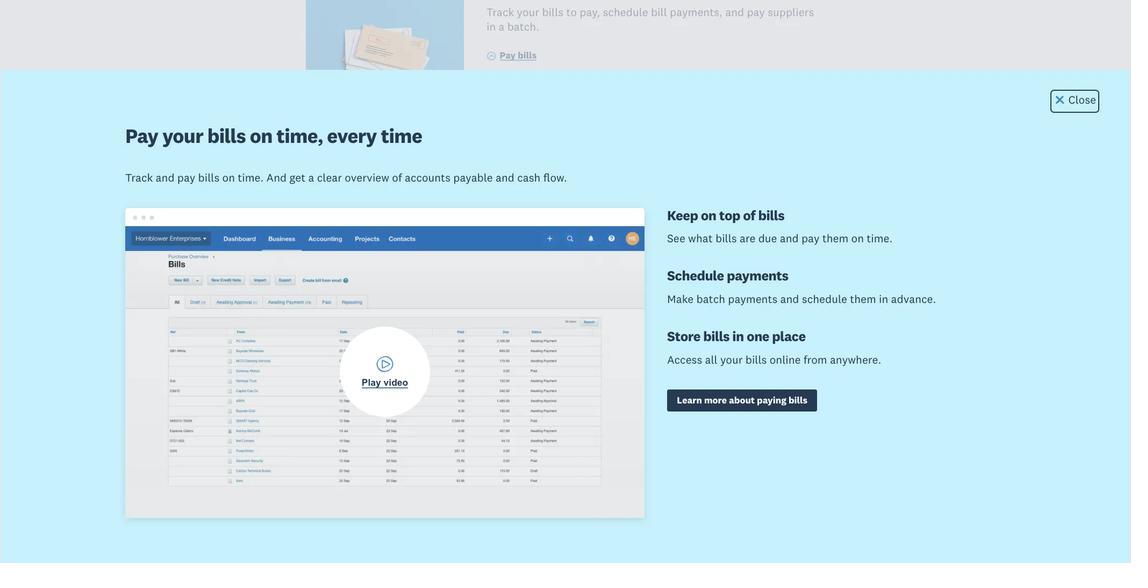 Task type: vqa. For each thing, say whether or not it's contained in the screenshot.
software
no



Task type: describe. For each thing, give the bounding box(es) containing it.
to inside track your bills to pay, schedule bill payments, and pay suppliers in a batch.
[[567, 5, 577, 19]]

bills inside pull bills and receipts into xero automatically with hubdoc. store all your documents online in one place.
[[509, 420, 531, 434]]

track for track and pay bills on time. and get a clear overview of accounts payable and cash flow.
[[125, 171, 153, 185]]

pull
[[487, 420, 506, 434]]

keep
[[668, 207, 698, 224]]

schedule payments
[[668, 268, 789, 285]]

bank reconciliation
[[500, 245, 585, 257]]

data inside match your bank statement and xero transaction data to keep them in sync.
[[736, 201, 759, 215]]

data inside button
[[537, 464, 557, 476]]

play video button
[[125, 226, 645, 519]]

make batch payments and schedule them in advance.
[[668, 292, 937, 307]]

learn more about paying bills
[[677, 395, 808, 407]]

capture data
[[500, 464, 557, 476]]

2 horizontal spatial pay
[[802, 231, 820, 246]]

schedule
[[668, 268, 724, 285]]

online inside pull bills and receipts into xero automatically with hubdoc. store all your documents online in one place.
[[586, 434, 617, 449]]

2 horizontal spatial them
[[851, 292, 877, 307]]

capture bills and receipts with hubdoc
[[487, 364, 762, 413]]

batch.
[[508, 20, 540, 34]]

flow.
[[544, 171, 567, 185]]

access
[[668, 353, 703, 367]]

pay inside track your bills to pay, schedule bill payments, and pay suppliers in a batch.
[[747, 5, 765, 19]]

access all your bills online from anywhere.
[[668, 353, 882, 367]]

automatically
[[647, 420, 716, 434]]

pay bills button
[[487, 49, 537, 64]]

in inside match your bank statement and xero transaction data to keep them in sync.
[[516, 215, 525, 230]]

bank inside match your bank statement and xero transaction data to keep them in sync.
[[546, 201, 571, 215]]

are
[[740, 231, 756, 246]]

xero for transactions
[[650, 201, 673, 215]]

every
[[327, 123, 377, 149]]

cash
[[518, 171, 541, 185]]

anywhere.
[[831, 353, 882, 367]]

paying
[[757, 395, 787, 407]]

learn
[[677, 395, 703, 407]]

all inside pull bills and receipts into xero automatically with hubdoc. store all your documents online in one place.
[[487, 434, 499, 449]]

payments,
[[670, 5, 723, 19]]

0 horizontal spatial pay
[[177, 171, 195, 185]]

keep on top of bills
[[668, 207, 785, 224]]

clear
[[317, 171, 342, 185]]

advance.
[[892, 292, 937, 307]]

time,
[[277, 123, 323, 149]]

get
[[290, 171, 306, 185]]

with inside capture bills and receipts with hubdoc
[[722, 364, 762, 390]]

1 vertical spatial time.
[[867, 231, 893, 246]]

close
[[1069, 93, 1097, 107]]

and inside match your bank statement and xero transaction data to keep them in sync.
[[628, 201, 647, 215]]

in left advance.
[[880, 292, 889, 307]]

online inside pay bills region
[[770, 353, 801, 367]]

see what bills are due and pay them on time.
[[668, 231, 893, 246]]

0 horizontal spatial time.
[[238, 171, 264, 185]]

make
[[668, 292, 694, 307]]

reconciliation
[[524, 245, 585, 257]]

reconcile
[[487, 168, 575, 194]]

in inside pull bills and receipts into xero automatically with hubdoc. store all your documents online in one place.
[[620, 434, 630, 449]]

your for track
[[517, 5, 540, 19]]

close button
[[1054, 93, 1097, 110]]

bank
[[500, 245, 522, 257]]

more
[[705, 395, 727, 407]]

see
[[668, 231, 686, 246]]

hubdoc
[[487, 387, 557, 413]]

0 vertical spatial payments
[[727, 268, 789, 285]]

place.
[[654, 434, 684, 449]]

track and pay bills on time. and get a clear overview of accounts payable and cash flow.
[[125, 171, 567, 185]]

and inside capture bills and receipts with hubdoc
[[606, 364, 640, 390]]



Task type: locate. For each thing, give the bounding box(es) containing it.
match your bank statement and xero transaction data to keep them in sync.
[[487, 201, 799, 230]]

all inside pay bills region
[[706, 353, 718, 367]]

track inside track your bills to pay, schedule bill payments, and pay suppliers in a batch.
[[487, 5, 514, 19]]

0 horizontal spatial a
[[309, 171, 314, 185]]

to inside match your bank statement and xero transaction data to keep them in sync.
[[761, 201, 772, 215]]

receipts inside capture bills and receipts with hubdoc
[[644, 364, 718, 390]]

your inside track your bills to pay, schedule bill payments, and pay suppliers in a batch.
[[517, 5, 540, 19]]

1 horizontal spatial to
[[761, 201, 772, 215]]

1 horizontal spatial all
[[706, 353, 718, 367]]

0 vertical spatial receipts
[[644, 364, 718, 390]]

1 vertical spatial of
[[744, 207, 756, 224]]

0 horizontal spatial online
[[586, 434, 617, 449]]

track inside pay bills region
[[125, 171, 153, 185]]

1 vertical spatial bank
[[546, 201, 571, 215]]

xero for and
[[621, 420, 644, 434]]

1 horizontal spatial track
[[487, 5, 514, 19]]

bank reconciliation button
[[487, 245, 585, 260]]

1 horizontal spatial them
[[823, 231, 849, 246]]

batch
[[697, 292, 726, 307]]

pay,
[[580, 5, 600, 19]]

play
[[362, 378, 381, 388]]

0 horizontal spatial schedule
[[603, 5, 649, 19]]

your for match
[[521, 201, 543, 215]]

0 horizontal spatial them
[[487, 215, 513, 230]]

pay for pay your bills on time, every time
[[125, 123, 158, 149]]

store right hubdoc.
[[789, 420, 816, 434]]

1 horizontal spatial data
[[736, 201, 759, 215]]

to left pay,
[[567, 5, 577, 19]]

0 horizontal spatial all
[[487, 434, 499, 449]]

transaction
[[676, 201, 733, 215]]

capture
[[487, 364, 559, 390], [500, 464, 535, 476]]

1 vertical spatial pay
[[125, 123, 158, 149]]

of right the overview
[[392, 171, 402, 185]]

receipts for into
[[555, 420, 596, 434]]

in left the batch.
[[487, 20, 496, 34]]

1 vertical spatial pay
[[177, 171, 195, 185]]

schedule
[[603, 5, 649, 19], [802, 292, 848, 307]]

data up are
[[736, 201, 759, 215]]

payments down schedule payments in the right of the page
[[729, 292, 778, 307]]

1 vertical spatial them
[[823, 231, 849, 246]]

bill
[[651, 5, 667, 19]]

one inside pull bills and receipts into xero automatically with hubdoc. store all your documents online in one place.
[[632, 434, 651, 449]]

what
[[689, 231, 713, 246]]

1 vertical spatial a
[[309, 171, 314, 185]]

0 horizontal spatial track
[[125, 171, 153, 185]]

0 vertical spatial time.
[[238, 171, 264, 185]]

1 horizontal spatial xero
[[650, 201, 673, 215]]

1 vertical spatial track
[[125, 171, 153, 185]]

0 vertical spatial store
[[668, 328, 701, 345]]

0 horizontal spatial one
[[632, 434, 651, 449]]

pay for pay bills
[[500, 50, 516, 61]]

into
[[599, 420, 618, 434]]

with down learn more about paying bills link
[[719, 420, 741, 434]]

1 vertical spatial one
[[632, 434, 651, 449]]

0 horizontal spatial store
[[668, 328, 701, 345]]

on
[[250, 123, 273, 149], [222, 171, 235, 185], [701, 207, 717, 224], [852, 231, 865, 246]]

1 vertical spatial data
[[537, 464, 557, 476]]

0 vertical spatial pay
[[747, 5, 765, 19]]

0 vertical spatial of
[[392, 171, 402, 185]]

store inside pay bills region
[[668, 328, 701, 345]]

your
[[517, 5, 540, 19], [162, 123, 203, 149], [521, 201, 543, 215], [721, 353, 743, 367], [502, 434, 524, 449]]

bills
[[542, 5, 564, 19], [518, 50, 537, 61], [207, 123, 246, 149], [198, 171, 220, 185], [759, 207, 785, 224], [716, 231, 737, 246], [704, 328, 730, 345], [746, 353, 767, 367], [563, 364, 602, 390], [789, 395, 808, 407], [509, 420, 531, 434]]

pay bills
[[500, 50, 537, 61]]

sync.
[[528, 215, 554, 230]]

documents
[[527, 434, 584, 449]]

and
[[267, 171, 287, 185]]

play video
[[362, 378, 408, 388]]

schedule inside track your bills to pay, schedule bill payments, and pay suppliers in a batch.
[[603, 5, 649, 19]]

1 vertical spatial online
[[586, 434, 617, 449]]

pay inside region
[[125, 123, 158, 149]]

0 horizontal spatial bank
[[546, 201, 571, 215]]

bills inside capture bills and receipts with hubdoc
[[563, 364, 602, 390]]

a left the batch.
[[499, 20, 505, 34]]

receipts for with
[[644, 364, 718, 390]]

1 vertical spatial xero
[[621, 420, 644, 434]]

1 vertical spatial payments
[[729, 292, 778, 307]]

store bills in one place
[[668, 328, 806, 345]]

bills inside track your bills to pay, schedule bill payments, and pay suppliers in a batch.
[[542, 5, 564, 19]]

accounts
[[405, 171, 451, 185]]

xero inside match your bank statement and xero transaction data to keep them in sync.
[[650, 201, 673, 215]]

bank up statement
[[579, 168, 624, 194]]

in inside track your bills to pay, schedule bill payments, and pay suppliers in a batch.
[[487, 20, 496, 34]]

bank up 'sync.'
[[546, 201, 571, 215]]

receipts up the documents
[[555, 420, 596, 434]]

0 vertical spatial xero
[[650, 201, 673, 215]]

pay bills region
[[0, 25, 1132, 564]]

0 horizontal spatial receipts
[[555, 420, 596, 434]]

capture for capture bills and receipts with hubdoc
[[487, 364, 559, 390]]

a inside track your bills to pay, schedule bill payments, and pay suppliers in a batch.
[[499, 20, 505, 34]]

payable
[[454, 171, 493, 185]]

track your bills to pay, schedule bill payments, and pay suppliers in a batch.
[[487, 5, 815, 34]]

all
[[706, 353, 718, 367], [487, 434, 499, 449]]

statement
[[574, 201, 625, 215]]

pay
[[500, 50, 516, 61], [125, 123, 158, 149]]

receipts inside pull bills and receipts into xero automatically with hubdoc. store all your documents online in one place.
[[555, 420, 596, 434]]

0 vertical spatial all
[[706, 353, 718, 367]]

to
[[567, 5, 577, 19], [761, 201, 772, 215]]

1 horizontal spatial online
[[770, 353, 801, 367]]

xero inside pull bills and receipts into xero automatically with hubdoc. store all your documents online in one place.
[[621, 420, 644, 434]]

a inside region
[[309, 171, 314, 185]]

of right top
[[744, 207, 756, 224]]

xero up see
[[650, 201, 673, 215]]

them inside match your bank statement and xero transaction data to keep them in sync.
[[487, 215, 513, 230]]

0 vertical spatial capture
[[487, 364, 559, 390]]

one
[[747, 328, 770, 345], [632, 434, 651, 449]]

capture data button
[[487, 464, 557, 479]]

schedule left bill
[[603, 5, 649, 19]]

0 vertical spatial to
[[567, 5, 577, 19]]

0 vertical spatial pay
[[500, 50, 516, 61]]

in up the access all your bills online from anywhere.
[[733, 328, 744, 345]]

1 horizontal spatial of
[[744, 207, 756, 224]]

0 vertical spatial bank
[[579, 168, 624, 194]]

transactions
[[628, 168, 742, 194]]

online down into
[[586, 434, 617, 449]]

and inside track your bills to pay, schedule bill payments, and pay suppliers in a batch.
[[726, 5, 745, 19]]

0 vertical spatial a
[[499, 20, 505, 34]]

suppliers
[[768, 5, 815, 19]]

with up about
[[722, 364, 762, 390]]

1 vertical spatial store
[[789, 420, 816, 434]]

learn more about paying bills link
[[668, 390, 818, 412]]

1 horizontal spatial pay
[[747, 5, 765, 19]]

place
[[773, 328, 806, 345]]

1 vertical spatial capture
[[500, 464, 535, 476]]

1 horizontal spatial bank
[[579, 168, 624, 194]]

0 vertical spatial them
[[487, 215, 513, 230]]

your inside pull bills and receipts into xero automatically with hubdoc. store all your documents online in one place.
[[502, 434, 524, 449]]

2 vertical spatial pay
[[802, 231, 820, 246]]

0 vertical spatial online
[[770, 353, 801, 367]]

store inside pull bills and receipts into xero automatically with hubdoc. store all your documents online in one place.
[[789, 420, 816, 434]]

data
[[736, 201, 759, 215], [537, 464, 557, 476]]

keep
[[775, 201, 799, 215]]

0 vertical spatial with
[[722, 364, 762, 390]]

xero
[[650, 201, 673, 215], [621, 420, 644, 434]]

pull bills and receipts into xero automatically with hubdoc. store all your documents online in one place.
[[487, 420, 816, 449]]

1 horizontal spatial schedule
[[802, 292, 848, 307]]

video
[[384, 378, 408, 388]]

xero right into
[[621, 420, 644, 434]]

bank
[[579, 168, 624, 194], [546, 201, 571, 215]]

in left place.
[[620, 434, 630, 449]]

in
[[487, 20, 496, 34], [516, 215, 525, 230], [880, 292, 889, 307], [733, 328, 744, 345], [620, 434, 630, 449]]

a right get
[[309, 171, 314, 185]]

online
[[770, 353, 801, 367], [586, 434, 617, 449]]

1 horizontal spatial receipts
[[644, 364, 718, 390]]

1 horizontal spatial pay
[[500, 50, 516, 61]]

schedule inside pay bills region
[[802, 292, 848, 307]]

receipts
[[644, 364, 718, 390], [555, 420, 596, 434]]

data down the documents
[[537, 464, 557, 476]]

1 vertical spatial all
[[487, 434, 499, 449]]

pay
[[747, 5, 765, 19], [177, 171, 195, 185], [802, 231, 820, 246]]

0 vertical spatial schedule
[[603, 5, 649, 19]]

schedule up place on the bottom right
[[802, 292, 848, 307]]

1 vertical spatial with
[[719, 420, 741, 434]]

in left 'sync.'
[[516, 215, 525, 230]]

reconcile bank transactions
[[487, 168, 742, 194]]

1 vertical spatial receipts
[[555, 420, 596, 434]]

to left keep
[[761, 201, 772, 215]]

pay inside button
[[500, 50, 516, 61]]

all down pull
[[487, 434, 499, 449]]

1 horizontal spatial one
[[747, 328, 770, 345]]

1 vertical spatial schedule
[[802, 292, 848, 307]]

overview
[[345, 171, 390, 185]]

one left place.
[[632, 434, 651, 449]]

from
[[804, 353, 828, 367]]

pay your bills on time, every time
[[125, 123, 422, 149]]

top
[[720, 207, 741, 224]]

and inside pull bills and receipts into xero automatically with hubdoc. store all your documents online in one place.
[[533, 420, 552, 434]]

them
[[487, 215, 513, 230], [823, 231, 849, 246], [851, 292, 877, 307]]

receipts up learn
[[644, 364, 718, 390]]

with
[[722, 364, 762, 390], [719, 420, 741, 434]]

2 vertical spatial them
[[851, 292, 877, 307]]

0 vertical spatial track
[[487, 5, 514, 19]]

0 vertical spatial one
[[747, 328, 770, 345]]

1 horizontal spatial store
[[789, 420, 816, 434]]

1 horizontal spatial a
[[499, 20, 505, 34]]

one up the access all your bills online from anywhere.
[[747, 328, 770, 345]]

with inside pull bills and receipts into xero automatically with hubdoc. store all your documents online in one place.
[[719, 420, 741, 434]]

1 horizontal spatial time.
[[867, 231, 893, 246]]

track for track your bills to pay, schedule bill payments, and pay suppliers in a batch.
[[487, 5, 514, 19]]

payments
[[727, 268, 789, 285], [729, 292, 778, 307]]

a
[[499, 20, 505, 34], [309, 171, 314, 185]]

store up access
[[668, 328, 701, 345]]

0 horizontal spatial xero
[[621, 420, 644, 434]]

time
[[381, 123, 422, 149]]

match
[[487, 201, 518, 215]]

1 vertical spatial to
[[761, 201, 772, 215]]

0 horizontal spatial of
[[392, 171, 402, 185]]

0 horizontal spatial pay
[[125, 123, 158, 149]]

0 horizontal spatial data
[[537, 464, 557, 476]]

payments down are
[[727, 268, 789, 285]]

your for pay
[[162, 123, 203, 149]]

due
[[759, 231, 778, 246]]

and
[[726, 5, 745, 19], [156, 171, 175, 185], [496, 171, 515, 185], [628, 201, 647, 215], [780, 231, 799, 246], [781, 292, 800, 307], [606, 364, 640, 390], [533, 420, 552, 434]]

hubdoc.
[[743, 420, 786, 434]]

time.
[[238, 171, 264, 185], [867, 231, 893, 246]]

online down place on the bottom right
[[770, 353, 801, 367]]

your inside match your bank statement and xero transaction data to keep them in sync.
[[521, 201, 543, 215]]

capture inside button
[[500, 464, 535, 476]]

one inside pay bills region
[[747, 328, 770, 345]]

bills inside button
[[518, 50, 537, 61]]

0 horizontal spatial to
[[567, 5, 577, 19]]

capture for capture data
[[500, 464, 535, 476]]

0 vertical spatial data
[[736, 201, 759, 215]]

store
[[668, 328, 701, 345], [789, 420, 816, 434]]

all right access
[[706, 353, 718, 367]]

of
[[392, 171, 402, 185], [744, 207, 756, 224]]

about
[[729, 395, 755, 407]]

capture inside capture bills and receipts with hubdoc
[[487, 364, 559, 390]]

track
[[487, 5, 514, 19], [125, 171, 153, 185]]



